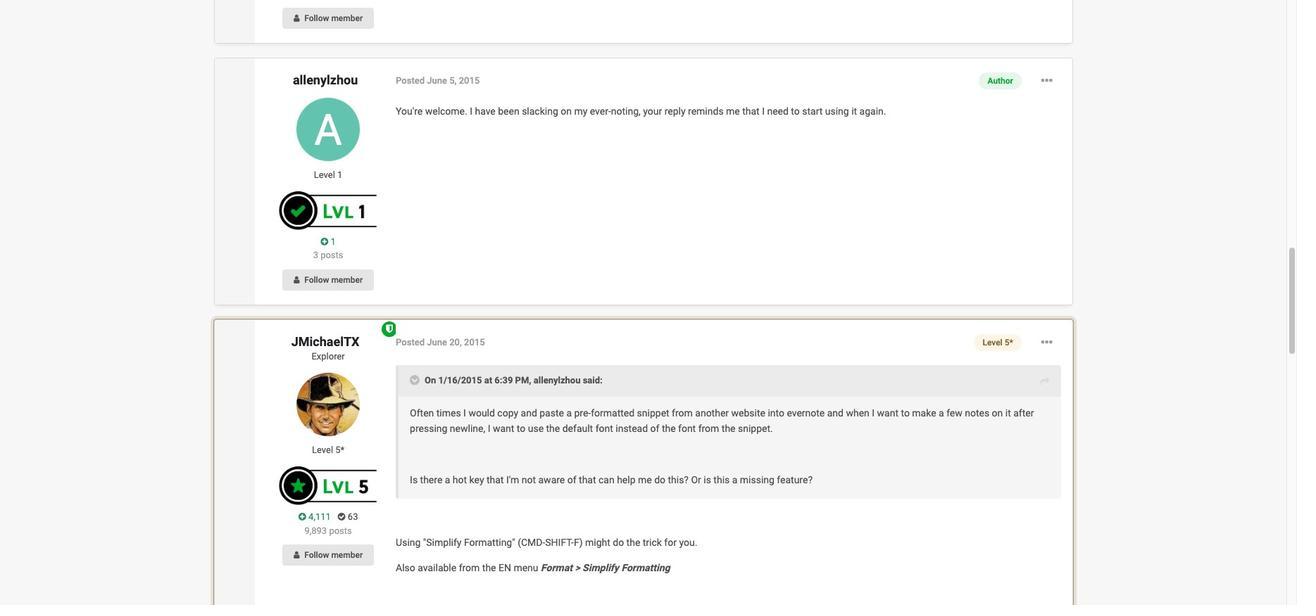 Task type: describe. For each thing, give the bounding box(es) containing it.
i right when on the right
[[872, 408, 875, 419]]

0 horizontal spatial do
[[613, 537, 624, 549]]

format
[[541, 563, 573, 574]]

default
[[563, 424, 593, 435]]

on
[[425, 376, 436, 386]]

your
[[643, 106, 662, 117]]

you're
[[396, 106, 423, 117]]

it inside often times i would copy and paste a pre-formatted snippet from another website into evernote and when i want to make a few notes on it after pressing newline, i want to use the default font instead of the font from the snippet.
[[1006, 408, 1012, 419]]

1 and from the left
[[521, 408, 537, 419]]

on 1/16/2015 at 6:39 pm, allenylzhou said:
[[425, 376, 603, 386]]

plus circle image
[[321, 237, 329, 247]]

4,111
[[306, 512, 331, 523]]

share image
[[1041, 374, 1050, 390]]

hot
[[453, 475, 467, 486]]

1 horizontal spatial 5*
[[1005, 338, 1014, 348]]

newline,
[[450, 424, 486, 435]]

pressing
[[410, 424, 448, 435]]

often times i would copy and paste a pre-formatted snippet from another website into evernote and when i want to make a few notes on it after pressing newline, i want to use the default font instead of the font from the snippet.
[[410, 408, 1035, 435]]

i left have
[[470, 106, 473, 117]]

not
[[522, 475, 536, 486]]

when
[[847, 408, 870, 419]]

63 link
[[338, 512, 358, 523]]

might
[[586, 537, 611, 549]]

posts for 3 posts
[[321, 250, 344, 261]]

author
[[988, 76, 1014, 86]]

copy
[[498, 408, 519, 419]]

>
[[575, 563, 580, 574]]

also available from the en menu format > simplify formatting
[[396, 563, 670, 574]]

me for reminds
[[726, 106, 740, 117]]

said:
[[583, 376, 603, 386]]

i down would
[[488, 424, 491, 435]]

slacking
[[522, 106, 559, 117]]

shift-
[[546, 537, 574, 549]]

evernote
[[787, 408, 825, 419]]

often
[[410, 408, 434, 419]]

posted june 20, 2015
[[396, 338, 485, 348]]

plus circle image
[[299, 513, 306, 522]]

there
[[420, 475, 443, 486]]

1 inside 1 link
[[329, 237, 336, 247]]

have
[[475, 106, 496, 117]]

0 vertical spatial do
[[655, 475, 666, 486]]

this
[[714, 475, 730, 486]]

6:39
[[495, 376, 513, 386]]

again.
[[860, 106, 887, 117]]

of inside often times i would copy and paste a pre-formatted snippet from another website into evernote and when i want to make a few notes on it after pressing newline, i want to use the default font instead of the font from the snippet.
[[651, 424, 660, 435]]

4,111 link
[[299, 511, 331, 525]]

formatted
[[591, 408, 635, 419]]

en
[[499, 563, 511, 574]]

1 horizontal spatial allenylzhou
[[534, 376, 581, 386]]

the down another
[[722, 424, 736, 435]]

0 vertical spatial 1
[[338, 170, 343, 181]]

"simplify
[[423, 537, 462, 549]]

20,
[[450, 338, 462, 348]]

3
[[313, 250, 318, 261]]

follow member for first follow member link from the bottom of the page user icon
[[305, 551, 363, 561]]

start
[[803, 106, 823, 117]]

a right this
[[733, 475, 738, 486]]

0 vertical spatial on
[[561, 106, 572, 117]]

noting,
[[611, 106, 641, 117]]

trick
[[643, 537, 662, 549]]

1 horizontal spatial to
[[791, 106, 800, 117]]

1 horizontal spatial that
[[579, 475, 596, 486]]

2 font from the left
[[679, 424, 696, 435]]

1/16/2015
[[439, 376, 482, 386]]

can
[[599, 475, 615, 486]]

for
[[665, 537, 677, 549]]

this?
[[668, 475, 689, 486]]

reply
[[665, 106, 686, 117]]

2 horizontal spatial to
[[901, 408, 910, 419]]

5,
[[450, 76, 457, 86]]

help
[[617, 475, 636, 486]]

member for 1st follow member link from the top of the page
[[331, 14, 363, 23]]

instead
[[616, 424, 648, 435]]

the left en
[[483, 563, 496, 574]]

posted june 5, 2015
[[396, 76, 480, 86]]

0 horizontal spatial of
[[568, 475, 577, 486]]

allenylzhou image
[[297, 98, 360, 162]]

missing
[[740, 475, 775, 486]]

another
[[696, 408, 729, 419]]

would
[[469, 408, 495, 419]]

0 horizontal spatial from
[[459, 563, 480, 574]]

my
[[575, 106, 588, 117]]

june for allenylzhou
[[427, 76, 447, 86]]

explorer
[[312, 352, 345, 362]]

more options... image for allenylzhou
[[1042, 73, 1053, 90]]

1 horizontal spatial level 5*
[[983, 338, 1014, 348]]

63
[[346, 512, 358, 523]]

0 vertical spatial level
[[314, 170, 335, 181]]

you're welcome. i have been slacking on my ever-noting, your reply reminds me that i need to start using it again.
[[396, 106, 887, 117]]

1 vertical spatial want
[[493, 424, 515, 435]]

at
[[485, 376, 493, 386]]

user image
[[294, 14, 300, 23]]

into
[[768, 408, 785, 419]]

0 horizontal spatial 5*
[[336, 446, 345, 456]]

pm,
[[515, 376, 532, 386]]

f)
[[574, 537, 583, 549]]

pre-
[[575, 408, 591, 419]]

also
[[396, 563, 416, 574]]

you.
[[680, 537, 698, 549]]

follow for second follow member link from the bottom
[[305, 275, 329, 285]]

been
[[498, 106, 520, 117]]

using "simplify formatting" (cmd-shift-f) might do the trick for you.
[[396, 537, 698, 549]]



Task type: vqa. For each thing, say whether or not it's contained in the screenshot.
eric99 4 hours ago's the ago
no



Task type: locate. For each thing, give the bounding box(es) containing it.
2 vertical spatial follow member link
[[283, 545, 374, 567]]

posts down 1 link
[[321, 250, 344, 261]]

few
[[947, 408, 963, 419]]

1 vertical spatial user image
[[294, 552, 300, 560]]

and up use at the bottom
[[521, 408, 537, 419]]

1 vertical spatial it
[[1006, 408, 1012, 419]]

the left trick
[[627, 537, 641, 549]]

1 vertical spatial 2015
[[464, 338, 485, 348]]

formatting"
[[464, 537, 516, 549]]

2 and from the left
[[828, 408, 844, 419]]

that left the can
[[579, 475, 596, 486]]

2 vertical spatial member
[[331, 551, 363, 561]]

2 follow from the top
[[305, 275, 329, 285]]

user image for first follow member link from the bottom of the page
[[294, 552, 300, 560]]

do right might
[[613, 537, 624, 549]]

more options... image
[[1042, 73, 1053, 90], [1042, 335, 1053, 352]]

want
[[878, 408, 899, 419], [493, 424, 515, 435]]

follow member link
[[283, 8, 374, 29], [283, 270, 374, 291], [283, 545, 374, 567]]

1 more options... image from the top
[[1042, 73, 1053, 90]]

on inside often times i would copy and paste a pre-formatted snippet from another website into evernote and when i want to make a few notes on it after pressing newline, i want to use the default font instead of the font from the snippet.
[[992, 408, 1004, 419]]

me right help
[[638, 475, 652, 486]]

aware
[[539, 475, 565, 486]]

0 horizontal spatial that
[[487, 475, 504, 486]]

3 follow member from the top
[[305, 551, 363, 561]]

0 horizontal spatial and
[[521, 408, 537, 419]]

0 vertical spatial follow member
[[305, 14, 363, 23]]

follow down the 9,893
[[305, 551, 329, 561]]

1 vertical spatial on
[[992, 408, 1004, 419]]

0 horizontal spatial it
[[852, 106, 858, 117]]

1 horizontal spatial it
[[1006, 408, 1012, 419]]

0 vertical spatial more options... image
[[1042, 73, 1053, 90]]

1 horizontal spatial and
[[828, 408, 844, 419]]

9,893 posts
[[305, 526, 352, 537]]

follow right user image
[[305, 14, 329, 23]]

1 up 3 posts at top left
[[329, 237, 336, 247]]

posted
[[396, 76, 425, 86], [396, 338, 425, 348]]

2 horizontal spatial that
[[743, 106, 760, 117]]

more options... image right the author
[[1042, 73, 1053, 90]]

1 horizontal spatial on
[[992, 408, 1004, 419]]

2 more options... image from the top
[[1042, 335, 1053, 352]]

0 vertical spatial it
[[852, 106, 858, 117]]

posted for allenylzhou
[[396, 76, 425, 86]]

1 vertical spatial posts
[[329, 526, 352, 537]]

2 posted from the top
[[396, 338, 425, 348]]

jmichaeltx image
[[297, 374, 360, 437]]

0 vertical spatial 5*
[[1005, 338, 1014, 348]]

1 follow member from the top
[[305, 14, 363, 23]]

0 vertical spatial june
[[427, 76, 447, 86]]

1 vertical spatial do
[[613, 537, 624, 549]]

jmichaeltx is a moderator image
[[381, 321, 399, 339]]

2015 right 20,
[[464, 338, 485, 348]]

from right available
[[459, 563, 480, 574]]

0 vertical spatial 2015
[[459, 76, 480, 86]]

follow member link down 3 posts at top left
[[283, 270, 374, 291]]

or
[[692, 475, 702, 486]]

1 horizontal spatial font
[[679, 424, 696, 435]]

is
[[410, 475, 418, 486]]

feature?
[[777, 475, 813, 486]]

2 horizontal spatial from
[[699, 424, 720, 435]]

snippet
[[637, 408, 670, 419]]

2 vertical spatial follow
[[305, 551, 329, 561]]

a left pre-
[[567, 408, 572, 419]]

reminds
[[688, 106, 724, 117]]

me
[[726, 106, 740, 117], [638, 475, 652, 486]]

a left hot
[[445, 475, 451, 486]]

june for jmichaeltx
[[427, 338, 447, 348]]

0 vertical spatial me
[[726, 106, 740, 117]]

times
[[437, 408, 461, 419]]

1 user image from the top
[[294, 276, 300, 285]]

the
[[546, 424, 560, 435], [662, 424, 676, 435], [722, 424, 736, 435], [627, 537, 641, 549], [483, 563, 496, 574]]

3 posts
[[313, 250, 344, 261]]

menu
[[514, 563, 539, 574]]

1 vertical spatial follow member link
[[283, 270, 374, 291]]

member
[[331, 14, 363, 23], [331, 275, 363, 285], [331, 551, 363, 561]]

1 vertical spatial level
[[983, 338, 1003, 348]]

a left few
[[939, 408, 945, 419]]

1 down allenylzhou image
[[338, 170, 343, 181]]

0 horizontal spatial 1
[[329, 237, 336, 247]]

on
[[561, 106, 572, 117], [992, 408, 1004, 419]]

member down 3 posts at top left
[[331, 275, 363, 285]]

1 vertical spatial me
[[638, 475, 652, 486]]

0 vertical spatial to
[[791, 106, 800, 117]]

follow member right user image
[[305, 14, 363, 23]]

1 vertical spatial allenylzhou
[[534, 376, 581, 386]]

make
[[913, 408, 937, 419]]

font down another
[[679, 424, 696, 435]]

available
[[418, 563, 457, 574]]

member for second follow member link from the bottom
[[331, 275, 363, 285]]

1 posted from the top
[[396, 76, 425, 86]]

allenylzhou up paste
[[534, 376, 581, 386]]

to left the make
[[901, 408, 910, 419]]

on right notes
[[992, 408, 1004, 419]]

me for help
[[638, 475, 652, 486]]

to
[[791, 106, 800, 117], [901, 408, 910, 419], [517, 424, 526, 435]]

member right user image
[[331, 14, 363, 23]]

from down another
[[699, 424, 720, 435]]

want down "copy"
[[493, 424, 515, 435]]

0 vertical spatial user image
[[294, 276, 300, 285]]

1 vertical spatial follow
[[305, 275, 329, 285]]

follow member down 9,893 posts
[[305, 551, 363, 561]]

on left the my
[[561, 106, 572, 117]]

2015 for jmichaeltx
[[464, 338, 485, 348]]

5*
[[1005, 338, 1014, 348], [336, 446, 345, 456]]

posted up you're
[[396, 76, 425, 86]]

me right "reminds"
[[726, 106, 740, 117]]

1 vertical spatial posted
[[396, 338, 425, 348]]

more options... image for jmichaeltx
[[1042, 335, 1053, 352]]

1
[[338, 170, 343, 181], [329, 237, 336, 247]]

to left the start
[[791, 106, 800, 117]]

user image for second follow member link from the bottom
[[294, 276, 300, 285]]

1 horizontal spatial from
[[672, 408, 693, 419]]

1 font from the left
[[596, 424, 614, 435]]

posted up on
[[396, 338, 425, 348]]

1 vertical spatial 5*
[[336, 446, 345, 456]]

check circle image
[[338, 513, 346, 522]]

level
[[314, 170, 335, 181], [983, 338, 1003, 348], [312, 446, 333, 456]]

1 vertical spatial more options... image
[[1042, 335, 1053, 352]]

do left this?
[[655, 475, 666, 486]]

1 link
[[321, 235, 336, 249]]

follow member link up allenylzhou link
[[283, 8, 374, 29]]

2 follow member from the top
[[305, 275, 363, 285]]

need
[[768, 106, 789, 117]]

9,893
[[305, 526, 327, 537]]

2 june from the top
[[427, 338, 447, 348]]

welcome.
[[425, 106, 468, 117]]

1 horizontal spatial do
[[655, 475, 666, 486]]

0 horizontal spatial on
[[561, 106, 572, 117]]

posts for 9,893 posts
[[329, 526, 352, 537]]

1 vertical spatial from
[[699, 424, 720, 435]]

user image down plus circle icon
[[294, 552, 300, 560]]

the down paste
[[546, 424, 560, 435]]

posted for jmichaeltx
[[396, 338, 425, 348]]

2 vertical spatial follow member
[[305, 551, 363, 561]]

0 horizontal spatial level 5*
[[312, 446, 345, 456]]

font
[[596, 424, 614, 435], [679, 424, 696, 435]]

of right aware
[[568, 475, 577, 486]]

using
[[396, 537, 421, 549]]

website
[[732, 408, 766, 419]]

posts down check circle icon
[[329, 526, 352, 537]]

1 vertical spatial member
[[331, 275, 363, 285]]

of
[[651, 424, 660, 435], [568, 475, 577, 486]]

0 vertical spatial follow member link
[[283, 8, 374, 29]]

notes
[[965, 408, 990, 419]]

snippet.
[[738, 424, 773, 435]]

1 member from the top
[[331, 14, 363, 23]]

use
[[528, 424, 544, 435]]

june left 5,
[[427, 76, 447, 86]]

1 vertical spatial june
[[427, 338, 447, 348]]

follow member
[[305, 14, 363, 23], [305, 275, 363, 285], [305, 551, 363, 561]]

after
[[1014, 408, 1035, 419]]

3 follow from the top
[[305, 551, 329, 561]]

1 horizontal spatial 1
[[338, 170, 343, 181]]

it left after
[[1006, 408, 1012, 419]]

follow down 3
[[305, 275, 329, 285]]

member down 9,893 posts
[[331, 551, 363, 561]]

allenylzhou up allenylzhou image
[[293, 73, 358, 88]]

0 horizontal spatial want
[[493, 424, 515, 435]]

0 vertical spatial from
[[672, 408, 693, 419]]

2 follow member link from the top
[[283, 270, 374, 291]]

user image
[[294, 276, 300, 285], [294, 552, 300, 560]]

follow for 1st follow member link from the top of the page
[[305, 14, 329, 23]]

1 vertical spatial level 5*
[[312, 446, 345, 456]]

posts
[[321, 250, 344, 261], [329, 526, 352, 537]]

2 member from the top
[[331, 275, 363, 285]]

jmichaeltx link
[[291, 335, 360, 349]]

2015 right 5,
[[459, 76, 480, 86]]

and left when on the right
[[828, 408, 844, 419]]

follow for first follow member link from the bottom of the page
[[305, 551, 329, 561]]

1 horizontal spatial want
[[878, 408, 899, 419]]

1 horizontal spatial of
[[651, 424, 660, 435]]

it
[[852, 106, 858, 117], [1006, 408, 1012, 419]]

it right the using
[[852, 106, 858, 117]]

1 vertical spatial of
[[568, 475, 577, 486]]

from right snippet
[[672, 408, 693, 419]]

0 vertical spatial of
[[651, 424, 660, 435]]

that left the i'm
[[487, 475, 504, 486]]

is there a hot key that i'm not aware of that can help me do this? or is this a missing feature?
[[410, 475, 813, 486]]

follow member for user icon related to second follow member link from the bottom
[[305, 275, 363, 285]]

member for first follow member link from the bottom of the page
[[331, 551, 363, 561]]

i'm
[[507, 475, 519, 486]]

follow member for user image
[[305, 14, 363, 23]]

1 vertical spatial to
[[901, 408, 910, 419]]

1 vertical spatial follow member
[[305, 275, 363, 285]]

user image up jmichaeltx link
[[294, 276, 300, 285]]

0 horizontal spatial to
[[517, 424, 526, 435]]

1 vertical spatial 1
[[329, 237, 336, 247]]

from
[[672, 408, 693, 419], [699, 424, 720, 435], [459, 563, 480, 574]]

june
[[427, 76, 447, 86], [427, 338, 447, 348]]

follow
[[305, 14, 329, 23], [305, 275, 329, 285], [305, 551, 329, 561]]

0 vertical spatial posted
[[396, 76, 425, 86]]

the down snippet
[[662, 424, 676, 435]]

follow member link down 9,893 posts
[[283, 545, 374, 567]]

allenylzhou link
[[293, 73, 358, 88]]

0 vertical spatial member
[[331, 14, 363, 23]]

0 vertical spatial follow
[[305, 14, 329, 23]]

font down formatted
[[596, 424, 614, 435]]

i left need
[[762, 106, 765, 117]]

1 follow member link from the top
[[283, 8, 374, 29]]

june left 20,
[[427, 338, 447, 348]]

2 vertical spatial to
[[517, 424, 526, 435]]

is
[[704, 475, 712, 486]]

to left use at the bottom
[[517, 424, 526, 435]]

2 vertical spatial from
[[459, 563, 480, 574]]

paste
[[540, 408, 564, 419]]

0 horizontal spatial me
[[638, 475, 652, 486]]

key
[[470, 475, 484, 486]]

level 5*
[[983, 338, 1014, 348], [312, 446, 345, 456]]

2 user image from the top
[[294, 552, 300, 560]]

more options... image up share icon
[[1042, 335, 1053, 352]]

(cmd-
[[518, 537, 546, 549]]

3 member from the top
[[331, 551, 363, 561]]

want right when on the right
[[878, 408, 899, 419]]

0 vertical spatial allenylzhou
[[293, 73, 358, 88]]

0 horizontal spatial allenylzhou
[[293, 73, 358, 88]]

1 horizontal spatial me
[[726, 106, 740, 117]]

1 june from the top
[[427, 76, 447, 86]]

0 horizontal spatial font
[[596, 424, 614, 435]]

ever-
[[590, 106, 611, 117]]

0 vertical spatial posts
[[321, 250, 344, 261]]

simplify
[[583, 563, 619, 574]]

follow member down 3 posts at top left
[[305, 275, 363, 285]]

that left need
[[743, 106, 760, 117]]

0 vertical spatial want
[[878, 408, 899, 419]]

i up newline,
[[464, 408, 466, 419]]

2015 for allenylzhou
[[459, 76, 480, 86]]

3 follow member link from the top
[[283, 545, 374, 567]]

of down snippet
[[651, 424, 660, 435]]

level 1
[[314, 170, 343, 181]]

using
[[826, 106, 850, 117]]

0 vertical spatial level 5*
[[983, 338, 1014, 348]]

2 vertical spatial level
[[312, 446, 333, 456]]

1 follow from the top
[[305, 14, 329, 23]]

formatting
[[622, 563, 670, 574]]



